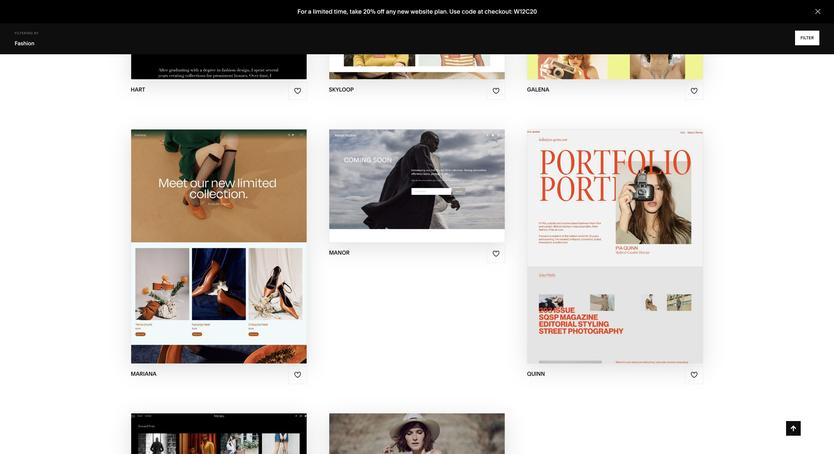 Task type: vqa. For each thing, say whether or not it's contained in the screenshot.
'Preview' inside Preview Quinn link
yes



Task type: describe. For each thing, give the bounding box(es) containing it.
start with manor button
[[381, 168, 454, 186]]

1 vertical spatial quinn
[[620, 246, 642, 254]]

filtering by
[[15, 31, 39, 35]]

for
[[297, 8, 307, 15]]

for a limited time, take 20% off any new website plan. use code at checkout: w12c20
[[297, 8, 537, 15]]

start for preview quinn
[[581, 233, 601, 241]]

add manor to your favorites list image
[[493, 250, 500, 258]]

plan.
[[434, 8, 448, 15]]

add quinn to your favorites list image
[[691, 372, 698, 379]]

mariana inside button
[[220, 233, 251, 241]]

manor image
[[329, 130, 505, 242]]

mariana image
[[131, 130, 307, 364]]

preview for preview manor
[[389, 186, 418, 193]]

preview manor link
[[389, 181, 445, 199]]

any
[[386, 8, 396, 15]]

preview manor
[[389, 186, 445, 193]]

preview for preview quinn
[[589, 246, 618, 254]]

skyloop
[[329, 86, 354, 93]]

filtering
[[15, 31, 33, 35]]

preview quinn link
[[589, 241, 642, 260]]

2 vertical spatial mariana
[[131, 371, 157, 377]]

skyloop image
[[329, 0, 505, 79]]

galena image
[[528, 0, 703, 79]]

quinn inside button
[[621, 233, 643, 241]]

2 vertical spatial manor
[[329, 249, 350, 256]]

filter button
[[796, 31, 820, 45]]

with for manor
[[403, 173, 419, 180]]

start with manor
[[381, 173, 447, 180]]

manor inside button
[[421, 173, 447, 180]]

add galena to your favorites list image
[[691, 87, 698, 95]]

preview quinn
[[589, 246, 642, 254]]

checkout:
[[485, 8, 513, 15]]

1 vertical spatial mariana
[[218, 246, 250, 254]]

quinn image
[[528, 130, 703, 364]]

limited
[[313, 8, 333, 15]]

preview mariana
[[188, 246, 250, 254]]

start for preview mariana
[[179, 233, 200, 241]]

start with quinn button
[[581, 228, 650, 247]]

start with mariana
[[179, 233, 251, 241]]



Task type: locate. For each thing, give the bounding box(es) containing it.
start with mariana button
[[179, 228, 258, 247]]

back to top image
[[790, 425, 797, 432]]

website
[[411, 8, 433, 15]]

start up preview quinn
[[581, 233, 601, 241]]

0 vertical spatial quinn
[[621, 233, 643, 241]]

time,
[[334, 8, 348, 15]]

0 vertical spatial manor
[[421, 173, 447, 180]]

start with quinn
[[581, 233, 643, 241]]

quinn
[[621, 233, 643, 241], [620, 246, 642, 254], [527, 371, 545, 377]]

0 vertical spatial mariana
[[220, 233, 251, 241]]

start inside button
[[381, 173, 401, 180]]

manor
[[421, 173, 447, 180], [420, 186, 445, 193], [329, 249, 350, 256]]

with for mariana
[[201, 233, 218, 241]]

mariana
[[220, 233, 251, 241], [218, 246, 250, 254], [131, 371, 157, 377]]

20%
[[363, 8, 376, 15]]

take
[[350, 8, 362, 15]]

start up "preview mariana"
[[179, 233, 200, 241]]

by
[[34, 31, 39, 35]]

preview down start with manor
[[389, 186, 418, 193]]

2 horizontal spatial preview
[[589, 246, 618, 254]]

add skyloop to your favorites list image
[[493, 87, 500, 95]]

preview for preview mariana
[[188, 246, 217, 254]]

hart image
[[131, 0, 307, 79]]

start
[[381, 173, 401, 180], [179, 233, 200, 241], [581, 233, 601, 241]]

galena
[[527, 86, 550, 93]]

1 horizontal spatial with
[[403, 173, 419, 180]]

with up "preview mariana"
[[201, 233, 218, 241]]

preview down start with quinn
[[589, 246, 618, 254]]

fashion
[[15, 40, 34, 47]]

preview mariana link
[[188, 241, 250, 260]]

0 horizontal spatial start
[[179, 233, 200, 241]]

hart
[[131, 86, 145, 93]]

start for preview manor
[[381, 173, 401, 180]]

filter
[[801, 35, 815, 40]]

2 horizontal spatial start
[[581, 233, 601, 241]]

with for quinn
[[603, 233, 619, 241]]

off
[[377, 8, 385, 15]]

mérida image
[[131, 414, 307, 454]]

0 horizontal spatial with
[[201, 233, 218, 241]]

preview
[[389, 186, 418, 193], [188, 246, 217, 254], [589, 246, 618, 254]]

1 horizontal spatial preview
[[389, 186, 418, 193]]

with
[[403, 173, 419, 180], [201, 233, 218, 241], [603, 233, 619, 241]]

preview down start with mariana on the bottom left of page
[[188, 246, 217, 254]]

with inside button
[[403, 173, 419, 180]]

code
[[462, 8, 476, 15]]

2 horizontal spatial with
[[603, 233, 619, 241]]

a
[[308, 8, 311, 15]]

use
[[449, 8, 460, 15]]

w12c20
[[514, 8, 537, 15]]

with up preview quinn
[[603, 233, 619, 241]]

add hart to your favorites list image
[[294, 87, 302, 95]]

add mariana to your favorites list image
[[294, 372, 302, 379]]

0 horizontal spatial preview
[[188, 246, 217, 254]]

1 horizontal spatial start
[[381, 173, 401, 180]]

mason image
[[329, 414, 505, 454]]

new
[[397, 8, 409, 15]]

with up preview manor
[[403, 173, 419, 180]]

at
[[478, 8, 483, 15]]

1 vertical spatial manor
[[420, 186, 445, 193]]

start up preview manor
[[381, 173, 401, 180]]

2 vertical spatial quinn
[[527, 371, 545, 377]]



